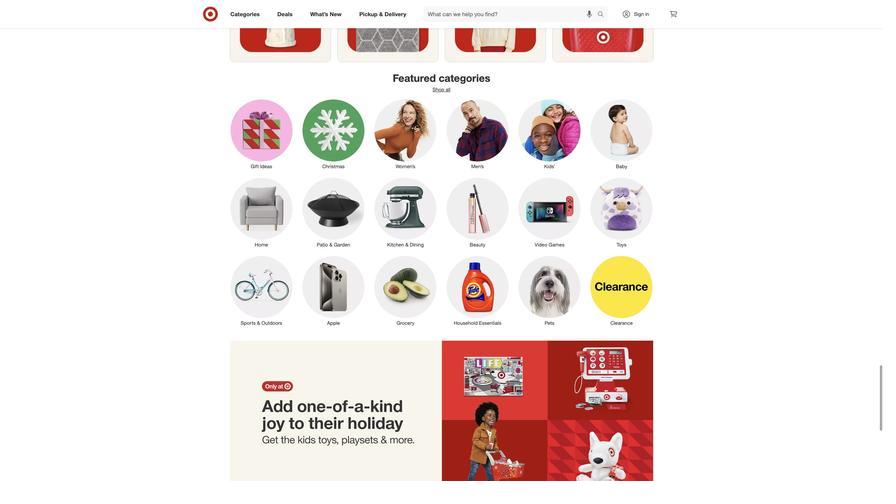 Task type: vqa. For each thing, say whether or not it's contained in the screenshot.
Grocery link
yes



Task type: locate. For each thing, give the bounding box(es) containing it.
categories
[[231, 10, 260, 17]]

& left dining
[[406, 242, 409, 248]]

in
[[646, 11, 650, 17]]

video games
[[535, 242, 565, 248]]

kids'
[[545, 163, 556, 169]]

kitchen & dining link
[[370, 176, 442, 248]]

shop
[[433, 86, 445, 92]]

& for sports
[[257, 320, 260, 326]]

essentials
[[479, 320, 502, 326]]

baby
[[617, 163, 628, 169]]

grocery link
[[370, 255, 442, 327]]

christmas
[[323, 163, 345, 169]]

women's
[[396, 163, 416, 169]]

& right pickup
[[380, 10, 383, 17]]

men's
[[472, 163, 484, 169]]

apple
[[327, 320, 340, 326]]

household
[[454, 320, 478, 326]]

kids' link
[[514, 98, 586, 170]]

new
[[330, 10, 342, 17]]

clearance
[[611, 320, 633, 326]]

sign in link
[[617, 6, 661, 22]]

women's link
[[370, 98, 442, 170]]

clearance link
[[586, 255, 658, 327]]

what's new link
[[304, 6, 351, 22]]

sign
[[635, 11, 645, 17]]

pets
[[545, 320, 555, 326]]

toys
[[617, 242, 627, 248]]

sign in
[[635, 11, 650, 17]]

kitchen
[[388, 242, 404, 248]]

delivery
[[385, 10, 407, 17]]

kitchen & dining
[[388, 242, 424, 248]]

gift ideas link
[[226, 98, 298, 170]]

patio
[[317, 242, 328, 248]]

advertisement region
[[230, 341, 654, 481]]

shop all link
[[433, 86, 451, 92]]

gift
[[251, 163, 259, 169]]

pets link
[[514, 255, 586, 327]]

& right the sports
[[257, 320, 260, 326]]

gift ideas
[[251, 163, 272, 169]]

What can we help you find? suggestions appear below search field
[[424, 6, 600, 22]]

household essentials link
[[442, 255, 514, 327]]

pickup & delivery
[[360, 10, 407, 17]]

&
[[380, 10, 383, 17], [330, 242, 333, 248], [406, 242, 409, 248], [257, 320, 260, 326]]

video games link
[[514, 176, 586, 248]]

categories link
[[225, 6, 269, 22]]

& right patio
[[330, 242, 333, 248]]



Task type: describe. For each thing, give the bounding box(es) containing it.
sports & outdoors link
[[226, 255, 298, 327]]

household essentials
[[454, 320, 502, 326]]

search
[[595, 11, 612, 18]]

deals link
[[272, 6, 302, 22]]

& for patio
[[330, 242, 333, 248]]

deals
[[278, 10, 293, 17]]

dining
[[410, 242, 424, 248]]

toys link
[[586, 176, 658, 248]]

search button
[[595, 6, 612, 23]]

grocery
[[397, 320, 415, 326]]

games
[[549, 242, 565, 248]]

video
[[535, 242, 548, 248]]

apple link
[[298, 255, 370, 327]]

ideas
[[260, 163, 272, 169]]

sports & outdoors
[[241, 320, 283, 326]]

all
[[446, 86, 451, 92]]

baby link
[[586, 98, 658, 170]]

what's new
[[310, 10, 342, 17]]

beauty link
[[442, 176, 514, 248]]

pickup
[[360, 10, 378, 17]]

home link
[[226, 176, 298, 248]]

patio & garden
[[317, 242, 351, 248]]

home
[[255, 242, 268, 248]]

sports
[[241, 320, 256, 326]]

garden
[[334, 242, 351, 248]]

patio & garden link
[[298, 176, 370, 248]]

beauty
[[470, 242, 486, 248]]

featured
[[393, 72, 436, 84]]

& for pickup
[[380, 10, 383, 17]]

outdoors
[[262, 320, 283, 326]]

pickup & delivery link
[[354, 6, 416, 22]]

what's
[[310, 10, 328, 17]]

men's link
[[442, 98, 514, 170]]

featured categories shop all
[[393, 72, 491, 92]]

christmas link
[[298, 98, 370, 170]]

& for kitchen
[[406, 242, 409, 248]]

categories
[[439, 72, 491, 84]]



